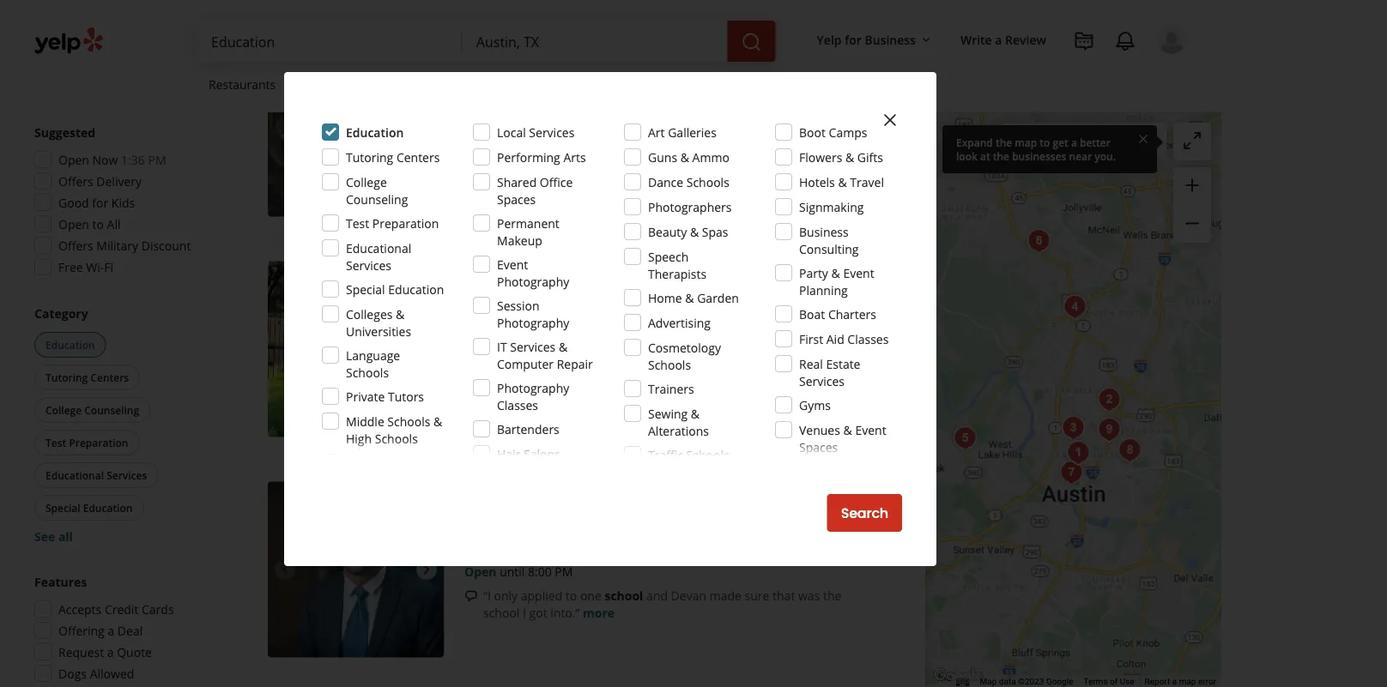 Task type: vqa. For each thing, say whether or not it's contained in the screenshot.
Chocolatiers
no



Task type: locate. For each thing, give the bounding box(es) containing it.
as right "get"
[[1076, 134, 1088, 150]]

business inside business consulting
[[800, 224, 849, 240]]

private tutors
[[346, 389, 424, 405]]

16 speech v2 image left "i
[[465, 590, 478, 604]]

0 vertical spatial high
[[558, 317, 581, 332]]

16 speech v2 image
[[465, 153, 478, 167], [465, 590, 478, 604]]

the university of texas at austin image
[[1062, 436, 1096, 471]]

special education button
[[34, 496, 144, 521]]

private for private tutors
[[346, 389, 385, 405]]

see right 16 marker v2 icon
[[485, 129, 503, 143]]

0 vertical spatial preparation
[[373, 215, 439, 231]]

(134 reviews) link
[[585, 67, 658, 86]]

1 vertical spatial high
[[346, 431, 372, 447]]

0 vertical spatial see
[[485, 129, 503, 143]]

0 vertical spatial more link
[[688, 168, 720, 185]]

map for moves
[[1092, 134, 1117, 150]]

16 speech v2 image for "i
[[465, 590, 478, 604]]

1 vertical spatial previous image
[[275, 560, 295, 581]]

austin right texas in the left of the page
[[710, 41, 766, 64]]

classes down the 'charters' at the top of page
[[848, 331, 889, 347]]

high inside button
[[558, 317, 581, 332]]

more link down ammo
[[688, 168, 720, 185]]

event down 'consulting'
[[844, 265, 875, 281]]

& inside middle schools & high schools
[[434, 414, 443, 430]]

for inside group
[[92, 195, 108, 211]]

and
[[600, 168, 621, 185], [665, 261, 697, 285], [647, 588, 668, 604]]

& inside party & event planning
[[832, 265, 841, 281]]

1 vertical spatial tutoring centers
[[46, 371, 129, 385]]

photography classes
[[497, 380, 570, 414]]

data
[[1000, 677, 1017, 688]]

for inside button
[[845, 31, 862, 48]]

party & event planning
[[800, 265, 875, 298]]

1 previous image from the top
[[275, 339, 295, 360]]

1 vertical spatial as
[[670, 384, 682, 401]]

1 horizontal spatial high
[[558, 317, 581, 332]]

middle inside middle schools & high schools
[[346, 414, 385, 430]]

for down offers delivery
[[92, 195, 108, 211]]

industry
[[702, 261, 775, 285]]

2 previous image from the top
[[275, 560, 295, 581]]

1 vertical spatial see
[[34, 529, 55, 545]]

ati,
[[503, 367, 523, 384]]

consulting
[[800, 241, 859, 257]]

2 horizontal spatial for
[[845, 31, 862, 48]]

special education up colleges
[[346, 281, 444, 298]]

1 . from the top
[[474, 41, 479, 64]]

features
[[34, 574, 87, 590]]

pm right the 1:36
[[148, 152, 166, 168]]

middle down private tutors
[[346, 414, 385, 430]]

spaces inside venues & event spaces
[[800, 439, 838, 456]]

businesses up performing on the top left of page
[[505, 129, 560, 143]]

0 horizontal spatial school
[[484, 605, 520, 622]]

at left party
[[779, 261, 797, 285]]

high inside middle schools & high schools
[[346, 431, 372, 447]]

private inside search dialog
[[346, 389, 385, 405]]

1 photography from the top
[[497, 274, 570, 290]]

classes up "bartenders"
[[497, 397, 539, 414]]

map for to
[[1015, 135, 1038, 149]]

0 horizontal spatial austin
[[710, 41, 766, 64]]

1 horizontal spatial centers
[[397, 149, 440, 165]]

to left "get"
[[1040, 135, 1051, 149]]

0 horizontal spatial middle schools & high schools
[[346, 414, 443, 447]]

more link for one
[[583, 605, 615, 622]]

1 vertical spatial search
[[841, 504, 889, 523]]

special education down educational services button
[[46, 501, 133, 515]]

1 vertical spatial school
[[484, 605, 520, 622]]

0 vertical spatial counseling
[[346, 191, 408, 207]]

0 vertical spatial as
[[1076, 134, 1088, 150]]

an
[[631, 367, 645, 384], [798, 367, 812, 384]]

& inside it services & computer repair
[[559, 339, 568, 355]]

0 vertical spatial slideshow element
[[268, 41, 444, 217]]

0 horizontal spatial middle
[[346, 414, 385, 430]]

"apply
[[484, 151, 523, 167]]

to left help
[[718, 367, 729, 384]]

austin
[[710, 41, 766, 64], [801, 261, 857, 285]]

1 vertical spatial business
[[800, 224, 849, 240]]

shared
[[497, 174, 537, 190]]

to inside group
[[92, 216, 104, 232]]

schools
[[687, 174, 730, 190], [506, 317, 545, 332], [584, 317, 623, 332], [697, 317, 736, 332], [789, 317, 828, 332], [648, 357, 691, 373], [346, 365, 389, 381], [388, 414, 431, 430], [375, 431, 418, 447], [687, 447, 730, 463]]

0 horizontal spatial test preparation
[[46, 436, 128, 450]]

offers military discount
[[58, 237, 191, 254]]

services up colleges
[[346, 257, 392, 274]]

0 vertical spatial until
[[500, 343, 525, 360]]

applied
[[521, 588, 563, 604]]

open left it
[[465, 343, 497, 360]]

services up computer
[[510, 339, 556, 355]]

1 horizontal spatial preparation
[[373, 215, 439, 231]]

close image
[[880, 110, 901, 131]]

map inside expand the map to get a better look at the businesses near you.
[[1015, 135, 1038, 149]]

1 horizontal spatial more link
[[688, 168, 720, 185]]

the left best
[[750, 151, 768, 167]]

more link down one
[[583, 605, 615, 622]]

0 vertical spatial classes
[[848, 331, 889, 347]]

education
[[346, 124, 404, 140], [388, 281, 444, 298], [46, 338, 95, 352], [83, 501, 133, 515]]

0 vertical spatial test preparation
[[346, 215, 439, 231]]

0 vertical spatial previous image
[[275, 339, 295, 360]]

price group
[[34, 38, 213, 95]]

1 horizontal spatial middle schools & high schools
[[468, 317, 623, 332]]

user actions element
[[804, 21, 1212, 127]]

1 horizontal spatial austin admissions consulting image
[[1057, 411, 1091, 446]]

more inside "apply your cognitive skills! thank you for the best education possible, ut austin and amazing..." more
[[688, 168, 720, 185]]

search inside button
[[841, 504, 889, 523]]

austin admissions consulting image
[[1057, 411, 1091, 446], [268, 482, 444, 658]]

0 vertical spatial centers
[[397, 149, 440, 165]]

event for venues
[[856, 422, 887, 438]]

permanent makeup
[[497, 215, 560, 249]]

1 horizontal spatial college
[[346, 174, 387, 190]]

educational services up colleges
[[346, 240, 412, 274]]

austin
[[554, 168, 596, 185]]

& for guns
[[681, 149, 690, 165]]

as down opportunity
[[670, 384, 682, 401]]

educational up colleges
[[346, 240, 412, 256]]

more down one
[[583, 605, 615, 622]]

search for search as map moves
[[1035, 134, 1073, 150]]

1 vertical spatial special education
[[46, 501, 133, 515]]

private down language schools
[[346, 389, 385, 405]]

0 vertical spatial tutoring
[[346, 149, 394, 165]]

tutoring centers button
[[34, 365, 140, 391]]

1 horizontal spatial business
[[865, 31, 916, 48]]

& for home
[[686, 290, 694, 306]]

0 horizontal spatial educational services
[[46, 469, 147, 483]]

reviews)
[[612, 69, 658, 85], [605, 290, 651, 306]]

austin admissions consulting image inside map region
[[1057, 411, 1091, 446]]

at
[[688, 41, 705, 64], [563, 129, 573, 143], [981, 149, 991, 163], [779, 261, 797, 285]]

art galleries
[[648, 124, 717, 140]]

the right look
[[994, 149, 1010, 163]]

1 horizontal spatial college counseling
[[346, 174, 408, 207]]

special up all
[[46, 501, 80, 515]]

spaces down venues
[[800, 439, 838, 456]]

4.3 star rating image
[[465, 70, 557, 87]]

open up "i
[[465, 564, 497, 580]]

collegestrategy image
[[949, 422, 983, 456]]

& inside venues & event spaces
[[844, 422, 853, 438]]

location
[[596, 129, 636, 143]]

0 vertical spatial college
[[346, 174, 387, 190]]

services inside it services & computer repair
[[510, 339, 556, 355]]

1 vertical spatial counseling
[[84, 403, 139, 417]]

business
[[865, 31, 916, 48], [800, 224, 849, 240]]

1 vertical spatial middle
[[346, 414, 385, 430]]

photography for event
[[497, 274, 570, 290]]

this
[[575, 129, 594, 143]]

1:36
[[121, 152, 145, 168]]

previous image
[[275, 118, 295, 139]]

2
[[465, 261, 474, 285]]

a right write
[[996, 31, 1003, 48]]

school
[[605, 588, 644, 604], [484, 605, 520, 622]]

offers for offers delivery
[[58, 173, 93, 189]]

1 vertical spatial college counseling
[[46, 403, 139, 417]]

1 vertical spatial middle schools & high schools
[[346, 414, 443, 447]]

group
[[29, 124, 213, 281], [1174, 167, 1212, 243], [31, 305, 213, 545], [29, 574, 213, 688]]

a right "get"
[[1072, 135, 1078, 149]]

high down 4.8
[[558, 317, 581, 332]]

0 horizontal spatial educational
[[46, 469, 104, 483]]

& inside sewing & alterations
[[691, 406, 700, 422]]

services inside the "educational services"
[[346, 257, 392, 274]]

see businesses at this location
[[485, 129, 636, 143]]

for right "yelp"
[[845, 31, 862, 48]]

of left use
[[1111, 677, 1118, 688]]

1 vertical spatial reviews)
[[605, 290, 651, 306]]

0 horizontal spatial high
[[346, 431, 372, 447]]

reviews) down thought
[[605, 290, 651, 306]]

services inside real estate services
[[800, 373, 845, 389]]

educational inside button
[[46, 469, 104, 483]]

1 horizontal spatial special education
[[346, 281, 444, 298]]

see inside group
[[34, 529, 55, 545]]

ut
[[536, 168, 551, 185]]

& inside colleges & universities
[[396, 306, 405, 323]]

map left error
[[1180, 677, 1197, 688]]

spaces down the shared
[[497, 191, 536, 207]]

trainers
[[648, 381, 695, 397]]

0 vertical spatial pm
[[148, 152, 166, 168]]

high down private tutors
[[346, 431, 372, 447]]

of up (134 reviews) link
[[612, 41, 630, 64]]

educational services up special education 'button'
[[46, 469, 147, 483]]

academy of thought and industry at austin image
[[268, 261, 444, 438], [1093, 383, 1127, 417]]

photography for session
[[497, 315, 570, 331]]

until up only
[[500, 564, 525, 580]]

home
[[648, 290, 683, 306]]

special up colleges
[[346, 281, 385, 298]]

1 horizontal spatial private
[[750, 317, 787, 332]]

allowed
[[90, 666, 134, 682]]

16 speech v2 image for "apply
[[465, 153, 478, 167]]

0 vertical spatial photography
[[497, 274, 570, 290]]

offering
[[58, 623, 105, 639]]

0 horizontal spatial special education
[[46, 501, 133, 515]]

session photography
[[497, 298, 570, 331]]

report
[[1145, 677, 1171, 688]]

4.8 star rating image
[[465, 290, 557, 308]]

business consulting
[[800, 224, 859, 257]]

and inside "apply your cognitive skills! thank you for the best education possible, ut austin and amazing..." more
[[600, 168, 621, 185]]

tutoring inside search dialog
[[346, 149, 394, 165]]

until up ati, on the left
[[500, 343, 525, 360]]

colleges
[[346, 306, 393, 323]]

to left all
[[92, 216, 104, 232]]

for inside "apply your cognitive skills! thank you for the best education possible, ut austin and amazing..." more
[[731, 151, 747, 167]]

test preparation inside search dialog
[[346, 215, 439, 231]]

more link for thank
[[688, 168, 720, 185]]

0 vertical spatial college counseling
[[346, 174, 408, 207]]

of up 4.8 link
[[567, 261, 584, 285]]

0 vertical spatial offers
[[58, 173, 93, 189]]

at inside expand the map to get a better look at the businesses near you.
[[981, 149, 991, 163]]

open until 6:00 pm
[[465, 343, 573, 360]]

1 vertical spatial spaces
[[800, 439, 838, 456]]

preparation inside search dialog
[[373, 215, 439, 231]]

2 . from the top
[[474, 261, 479, 285]]

event photography
[[497, 256, 570, 290]]

deal
[[118, 623, 143, 639]]

better
[[1080, 135, 1111, 149]]

0 horizontal spatial more
[[583, 605, 615, 622]]

speech
[[648, 249, 689, 265]]

2 vertical spatial of
[[1111, 677, 1118, 688]]

2 offers from the top
[[58, 237, 93, 254]]

an right create
[[798, 367, 812, 384]]

an up educational path, as well..."
[[631, 367, 645, 384]]

1 vertical spatial centers
[[91, 371, 129, 385]]

local
[[497, 124, 526, 140]]

0 horizontal spatial preparation
[[69, 436, 128, 450]]

educational inside search dialog
[[346, 240, 412, 256]]

event inside venues & event spaces
[[856, 422, 887, 438]]

classes inside photography classes
[[497, 397, 539, 414]]

pm right 6:00 at left
[[555, 343, 573, 360]]

0 horizontal spatial business
[[800, 224, 849, 240]]

spaces inside shared office spaces
[[497, 191, 536, 207]]

0 horizontal spatial counseling
[[84, 403, 139, 417]]

a inside write a review link
[[996, 31, 1003, 48]]

a for report a map error
[[1173, 677, 1178, 688]]

austin down 'consulting'
[[801, 261, 857, 285]]

0 horizontal spatial special
[[46, 501, 80, 515]]

to
[[1040, 135, 1051, 149], [92, 216, 104, 232], [718, 367, 729, 384], [566, 588, 577, 604]]

1 vertical spatial educational services
[[46, 469, 147, 483]]

slideshow element for 1
[[268, 41, 444, 217]]

1 vertical spatial of
[[567, 261, 584, 285]]

2 until from the top
[[500, 564, 525, 580]]

event inside party & event planning
[[844, 265, 875, 281]]

16 speech v2 image
[[465, 369, 478, 383]]

0 vertical spatial spaces
[[497, 191, 536, 207]]

1 vertical spatial austin
[[801, 261, 857, 285]]

open for open now 1:36 pm
[[58, 152, 89, 168]]

tutoring centers inside tutoring centers button
[[46, 371, 129, 385]]

accepts credit cards
[[58, 602, 174, 618]]

the inside and devan made sure that was the school i got into."
[[824, 588, 842, 604]]

middle schools & high schools inside search dialog
[[346, 414, 443, 447]]

0 horizontal spatial map
[[1015, 135, 1038, 149]]

and inside and devan made sure that was the school i got into."
[[647, 588, 668, 604]]

1 horizontal spatial middle
[[468, 317, 503, 332]]

1 offers from the top
[[58, 173, 93, 189]]

to inside "at ati, he has been given an opportunity to help create an individualized
[[718, 367, 729, 384]]

middle schools & high schools up 6:00 at left
[[468, 317, 623, 332]]

. left the
[[474, 41, 479, 64]]

was
[[799, 588, 820, 604]]

more down ammo
[[688, 168, 720, 185]]

school right one
[[605, 588, 644, 604]]

1 vertical spatial educational
[[46, 469, 104, 483]]

1 vertical spatial more
[[583, 605, 615, 622]]

centers left "apply
[[397, 149, 440, 165]]

photography
[[497, 274, 570, 290], [497, 315, 570, 331], [497, 380, 570, 396]]

open for open until 8:00 pm
[[465, 564, 497, 580]]

1 slideshow element from the top
[[268, 41, 444, 217]]

0 vertical spatial middle
[[468, 317, 503, 332]]

middle inside button
[[468, 317, 503, 332]]

. for 2
[[474, 261, 479, 285]]

business categories element
[[195, 62, 1188, 112]]

open down good
[[58, 216, 89, 232]]

map data ©2023 google
[[980, 677, 1074, 688]]

"apply your cognitive skills! thank you for the best education possible, ut austin and amazing..." more
[[484, 151, 859, 185]]

thank
[[669, 151, 704, 167]]

accepts
[[58, 602, 102, 618]]

16 speech v2 image down 16 marker v2 icon
[[465, 153, 478, 167]]

college inside button
[[46, 403, 82, 417]]

of
[[612, 41, 630, 64], [567, 261, 584, 285], [1111, 677, 1118, 688]]

businesses left near
[[1013, 149, 1067, 163]]

centers
[[397, 149, 440, 165], [91, 371, 129, 385]]

austin spanish academy image
[[1022, 224, 1057, 259]]

reviews) down the university of texas at austin link
[[612, 69, 658, 85]]

1 horizontal spatial map
[[1092, 134, 1117, 150]]

photographers
[[648, 199, 732, 215]]

test preparation
[[346, 215, 439, 231], [46, 436, 128, 450]]

map left "get"
[[1015, 135, 1038, 149]]

education
[[799, 151, 859, 167]]

1 vertical spatial classes
[[497, 397, 539, 414]]

1 vertical spatial photography
[[497, 315, 570, 331]]

2 vertical spatial for
[[92, 195, 108, 211]]

language
[[346, 347, 400, 364]]

16 chevron down v2 image
[[920, 33, 934, 47]]

1 16 speech v2 image from the top
[[465, 153, 478, 167]]

a inside expand the map to get a better look at the businesses near you.
[[1072, 135, 1078, 149]]

middle up it
[[468, 317, 503, 332]]

1 horizontal spatial spaces
[[800, 439, 838, 456]]

boat
[[800, 306, 826, 323]]

2 16 speech v2 image from the top
[[465, 590, 478, 604]]

universities
[[346, 323, 412, 340]]

1 horizontal spatial more
[[688, 168, 720, 185]]

reviews) for thought
[[605, 290, 651, 306]]

24 chevron down v2 image
[[279, 74, 300, 95]]

test preparation inside button
[[46, 436, 128, 450]]

to up into."
[[566, 588, 577, 604]]

. for 1
[[474, 41, 479, 64]]

slideshow element
[[268, 41, 444, 217], [268, 261, 444, 438], [268, 482, 444, 658]]

business up 'consulting'
[[800, 224, 849, 240]]

a right report
[[1173, 677, 1178, 688]]

google
[[1047, 677, 1074, 688]]

centers up college counseling button
[[91, 371, 129, 385]]

for right you
[[731, 151, 747, 167]]

military
[[96, 237, 138, 254]]

"at
[[484, 367, 500, 384]]

to inside expand the map to get a better look at the businesses near you.
[[1040, 135, 1051, 149]]

pm up the "i only applied to one school
[[555, 564, 573, 580]]

0 horizontal spatial classes
[[497, 397, 539, 414]]

private left boat
[[750, 317, 787, 332]]

6:00
[[528, 343, 552, 360]]

1 horizontal spatial austin
[[801, 261, 857, 285]]

offers up free
[[58, 237, 93, 254]]

open down suggested
[[58, 152, 89, 168]]

0 horizontal spatial for
[[92, 195, 108, 211]]

services down "real"
[[800, 373, 845, 389]]

. up 4.8 star rating "image"
[[474, 261, 479, 285]]

the right was
[[824, 588, 842, 604]]

search for search
[[841, 504, 889, 523]]

school down only
[[484, 605, 520, 622]]

event right venues
[[856, 422, 887, 438]]

a up allowed
[[107, 645, 114, 661]]

restaurants link
[[195, 62, 314, 112]]

university
[[520, 41, 608, 64]]

educational services button
[[34, 463, 158, 489]]

1 horizontal spatial tutoring centers
[[346, 149, 440, 165]]

0 vertical spatial and
[[600, 168, 621, 185]]

educational down test preparation button
[[46, 469, 104, 483]]

see left all
[[34, 529, 55, 545]]

& for venues
[[844, 422, 853, 438]]

search image
[[742, 32, 762, 52]]

business left 16 chevron down v2 icon
[[865, 31, 916, 48]]

the inside "apply your cognitive skills! thank you for the best education possible, ut austin and amazing..." more
[[750, 151, 768, 167]]

venues
[[800, 422, 841, 438]]

private inside button
[[750, 317, 787, 332]]

1 vertical spatial special
[[46, 501, 80, 515]]

individualized
[[484, 384, 561, 401]]

a left deal
[[108, 623, 114, 639]]

notifications image
[[1116, 31, 1136, 52]]

services up performing arts
[[529, 124, 575, 140]]

tutors
[[388, 389, 424, 405]]

college counseling inside button
[[46, 403, 139, 417]]

montessori schools
[[637, 317, 736, 332]]

test inside search dialog
[[346, 215, 370, 231]]

for
[[845, 31, 862, 48], [731, 151, 747, 167], [92, 195, 108, 211]]

at right look
[[981, 149, 991, 163]]

garden
[[698, 290, 739, 306]]

&
[[681, 149, 690, 165], [846, 149, 855, 165], [839, 174, 847, 190], [690, 224, 699, 240], [832, 265, 841, 281], [686, 290, 694, 306], [396, 306, 405, 323], [547, 317, 555, 332], [559, 339, 568, 355], [691, 406, 700, 422], [434, 414, 443, 430], [844, 422, 853, 438]]

repair
[[557, 356, 593, 372]]

2 vertical spatial and
[[647, 588, 668, 604]]

it services & computer repair
[[497, 339, 593, 372]]

educational
[[346, 240, 412, 256], [46, 469, 104, 483]]

1 until from the top
[[500, 343, 525, 360]]

education inside button
[[46, 338, 95, 352]]

1 horizontal spatial businesses
[[1013, 149, 1067, 163]]

a for offering a deal
[[108, 623, 114, 639]]

event down makeup
[[497, 256, 528, 273]]

1 . the university of texas at austin
[[465, 41, 766, 64]]

& for sewing
[[691, 406, 700, 422]]

0 horizontal spatial spaces
[[497, 191, 536, 207]]

services up special education 'button'
[[107, 469, 147, 483]]

first
[[800, 331, 824, 347]]

charters
[[829, 306, 877, 323]]

& for beauty
[[690, 224, 699, 240]]

2 photography from the top
[[497, 315, 570, 331]]

previous image
[[275, 339, 295, 360], [275, 560, 295, 581]]

1 vertical spatial slideshow element
[[268, 261, 444, 438]]

1 vertical spatial and
[[665, 261, 697, 285]]

0 vertical spatial private
[[750, 317, 787, 332]]

1 horizontal spatial an
[[798, 367, 812, 384]]

education inside 'button'
[[83, 501, 133, 515]]

3 photography from the top
[[497, 380, 570, 396]]

boat charters
[[800, 306, 877, 323]]

middle schools & high schools down private tutors
[[346, 414, 443, 447]]

offers up good
[[58, 173, 93, 189]]

centers inside search dialog
[[397, 149, 440, 165]]

1 vertical spatial test preparation
[[46, 436, 128, 450]]

good for kids
[[58, 195, 135, 211]]

2 slideshow element from the top
[[268, 261, 444, 438]]

classes
[[848, 331, 889, 347], [497, 397, 539, 414]]

see for see all
[[34, 529, 55, 545]]

0 horizontal spatial more link
[[583, 605, 615, 622]]

map region
[[865, 12, 1305, 688]]

None search field
[[198, 21, 779, 62]]

businesses
[[505, 129, 560, 143], [1013, 149, 1067, 163]]

reviews) for of
[[612, 69, 658, 85]]

map left moves
[[1092, 134, 1117, 150]]

college counseling inside search dialog
[[346, 174, 408, 207]]

expand map image
[[1183, 130, 1203, 151]]

0 horizontal spatial search
[[841, 504, 889, 523]]

1 horizontal spatial for
[[731, 151, 747, 167]]

0 vertical spatial austin admissions consulting image
[[1057, 411, 1091, 446]]

keyboard shortcuts image
[[956, 679, 970, 687]]



Task type: describe. For each thing, give the bounding box(es) containing it.
open now 1:36 pm
[[58, 152, 166, 168]]

& for colleges
[[396, 306, 405, 323]]

given
[[598, 367, 628, 384]]

for for kids
[[92, 195, 108, 211]]

real
[[800, 356, 824, 372]]

0 horizontal spatial academy of thought and industry at austin image
[[268, 261, 444, 438]]

at right texas in the left of the page
[[688, 41, 705, 64]]

group containing suggested
[[29, 124, 213, 281]]

counseling inside button
[[84, 403, 139, 417]]

review
[[1006, 31, 1047, 48]]

school inside and devan made sure that was the school i got into."
[[484, 605, 520, 622]]

art
[[648, 124, 665, 140]]

therapists
[[648, 266, 707, 282]]

counseling inside search dialog
[[346, 191, 408, 207]]

0 vertical spatial of
[[612, 41, 630, 64]]

sure
[[745, 588, 770, 604]]

special inside 'button'
[[46, 501, 80, 515]]

speech therapists
[[648, 249, 707, 282]]

see all button
[[34, 529, 73, 545]]

good
[[58, 195, 89, 211]]

gifts
[[858, 149, 884, 165]]

& for flowers
[[846, 149, 855, 165]]

test inside button
[[46, 436, 66, 450]]

(12 reviews)
[[585, 290, 651, 306]]

pm for open until 6:00 pm
[[555, 343, 573, 360]]

business inside button
[[865, 31, 916, 48]]

schools inside private schools button
[[789, 317, 828, 332]]

beauty
[[648, 224, 687, 240]]

colleges & universities
[[346, 306, 412, 340]]

yelp for business
[[817, 31, 916, 48]]

"i only applied to one school
[[484, 588, 644, 604]]

projects image
[[1074, 31, 1095, 52]]

one
[[580, 588, 602, 604]]

special inside search dialog
[[346, 281, 385, 298]]

private for private schools
[[750, 317, 787, 332]]

planning
[[800, 282, 848, 298]]

session
[[497, 298, 540, 314]]

group containing features
[[29, 574, 213, 688]]

expand the map to get a better look at the businesses near you. tooltip
[[943, 125, 1158, 173]]

slideshow element for 2
[[268, 261, 444, 438]]

1 horizontal spatial classes
[[848, 331, 889, 347]]

amazing..."
[[624, 168, 685, 185]]

event inside event photography
[[497, 256, 528, 273]]

event for party
[[844, 265, 875, 281]]

until for until 6:00 pm
[[500, 343, 525, 360]]

dance schools
[[648, 174, 730, 190]]

cosmetology schools
[[648, 340, 721, 373]]

request a quote
[[58, 645, 152, 661]]

look
[[957, 149, 978, 163]]

travel
[[851, 174, 885, 190]]

get
[[1053, 135, 1069, 149]]

businesses inside expand the map to get a better look at the businesses near you.
[[1013, 149, 1067, 163]]

hair
[[497, 446, 521, 462]]

middle schools & high schools inside button
[[468, 317, 623, 332]]

use
[[1121, 677, 1135, 688]]

terms of use
[[1084, 677, 1135, 688]]

zoom out image
[[1183, 213, 1203, 234]]

0 horizontal spatial businesses
[[505, 129, 560, 143]]

the right expand
[[996, 135, 1013, 149]]

write a review link
[[954, 24, 1054, 55]]

all
[[107, 216, 121, 232]]

special education inside search dialog
[[346, 281, 444, 298]]

copernicus stem, language and arts academy image
[[1093, 413, 1127, 447]]

made
[[710, 588, 742, 604]]

discount
[[141, 237, 191, 254]]

path,
[[638, 384, 667, 401]]

search button
[[828, 495, 903, 532]]

i
[[523, 605, 526, 622]]

map
[[980, 677, 997, 688]]

delivery
[[96, 173, 142, 189]]

sankalpa academy image
[[1114, 434, 1148, 468]]

see for see businesses at this location
[[485, 129, 503, 143]]

and devan made sure that was the school i got into."
[[484, 588, 842, 622]]

educational services inside educational services button
[[46, 469, 147, 483]]

paul mitchell the school austin image
[[1059, 290, 1093, 325]]

1 horizontal spatial academy of thought and industry at austin image
[[1093, 383, 1127, 417]]

google image
[[930, 666, 987, 688]]

tutoring inside button
[[46, 371, 88, 385]]

report a map error link
[[1145, 677, 1217, 688]]

pm for open now 1:36 pm
[[148, 152, 166, 168]]

schools inside language schools
[[346, 365, 389, 381]]

sewing
[[648, 406, 688, 422]]

middle schools & high schools link
[[465, 316, 626, 333]]

1 horizontal spatial as
[[1076, 134, 1088, 150]]

flowers & gifts
[[800, 149, 884, 165]]

"i
[[484, 588, 491, 604]]

map for error
[[1180, 677, 1197, 688]]

group containing category
[[31, 305, 213, 545]]

onramp college counseling image
[[1055, 456, 1089, 490]]

private schools button
[[746, 316, 832, 333]]

open for open to all
[[58, 216, 89, 232]]

see businesses link
[[485, 129, 560, 143]]

1 an from the left
[[631, 367, 645, 384]]

(12
[[585, 290, 602, 306]]

at left this
[[563, 129, 573, 143]]

services inside button
[[107, 469, 147, 483]]

next image
[[417, 560, 437, 581]]

a for request a quote
[[107, 645, 114, 661]]

0 vertical spatial school
[[605, 588, 644, 604]]

academy of thought and industry at austin link
[[484, 261, 857, 285]]

college inside search dialog
[[346, 174, 387, 190]]

hotels & travel
[[800, 174, 885, 190]]

0 horizontal spatial of
[[567, 261, 584, 285]]

pm for open until 8:00 pm
[[555, 564, 573, 580]]

schools inside 'montessori schools' button
[[697, 317, 736, 332]]

that
[[773, 588, 796, 604]]

tutoring centers inside search dialog
[[346, 149, 440, 165]]

$$$$ button
[[166, 66, 210, 92]]

zoom in image
[[1183, 175, 1203, 196]]

advertising
[[648, 315, 711, 331]]

traffic schools
[[648, 447, 730, 463]]

educational services inside search dialog
[[346, 240, 412, 274]]

montessori
[[637, 317, 695, 332]]

help
[[732, 367, 757, 384]]

private schools
[[750, 317, 828, 332]]

2 an from the left
[[798, 367, 812, 384]]

error
[[1199, 677, 1217, 688]]

centers inside button
[[91, 371, 129, 385]]

2 horizontal spatial of
[[1111, 677, 1118, 688]]

for for business
[[845, 31, 862, 48]]

well..."
[[685, 384, 721, 401]]

got
[[530, 605, 548, 622]]

thought
[[589, 261, 660, 285]]

yelp for business button
[[810, 24, 940, 55]]

preparation inside button
[[69, 436, 128, 450]]

arts
[[564, 149, 586, 165]]

0 vertical spatial austin
[[710, 41, 766, 64]]

1 vertical spatial austin admissions consulting image
[[268, 482, 444, 658]]

search dialog
[[0, 0, 1388, 688]]

see all
[[34, 529, 73, 545]]

terms of use link
[[1084, 677, 1135, 688]]

& for party
[[832, 265, 841, 281]]

hair salons
[[497, 446, 561, 462]]

quote
[[117, 645, 152, 661]]

previous image for open until 8:00 pm
[[275, 560, 295, 581]]

spas
[[702, 224, 729, 240]]

wi-
[[86, 259, 104, 275]]

previous image for open until 6:00 pm
[[275, 339, 295, 360]]

price
[[34, 39, 64, 55]]

open for open until 6:00 pm
[[465, 343, 497, 360]]

aid
[[827, 331, 845, 347]]

permanent
[[497, 215, 560, 231]]

a for write a review
[[996, 31, 1003, 48]]

beauty & spas
[[648, 224, 729, 240]]

makeup
[[497, 232, 543, 249]]

free
[[58, 259, 83, 275]]

offers for offers military discount
[[58, 237, 93, 254]]

report a map error
[[1145, 677, 1217, 688]]

until for until 8:00 pm
[[500, 564, 525, 580]]

3 slideshow element from the top
[[268, 482, 444, 658]]

venues & event spaces
[[800, 422, 887, 456]]

home & garden
[[648, 290, 739, 306]]

request
[[58, 645, 104, 661]]

the university of texas at austin image
[[268, 41, 444, 217]]

special education inside 'button'
[[46, 501, 133, 515]]

& for hotels
[[839, 174, 847, 190]]

schools inside cosmetology schools
[[648, 357, 691, 373]]

close image
[[1137, 131, 1151, 146]]

16 marker v2 image
[[465, 129, 478, 142]]

educational
[[564, 384, 635, 401]]

best
[[771, 151, 796, 167]]

write
[[961, 31, 993, 48]]

estate
[[827, 356, 861, 372]]

& inside button
[[547, 317, 555, 332]]



